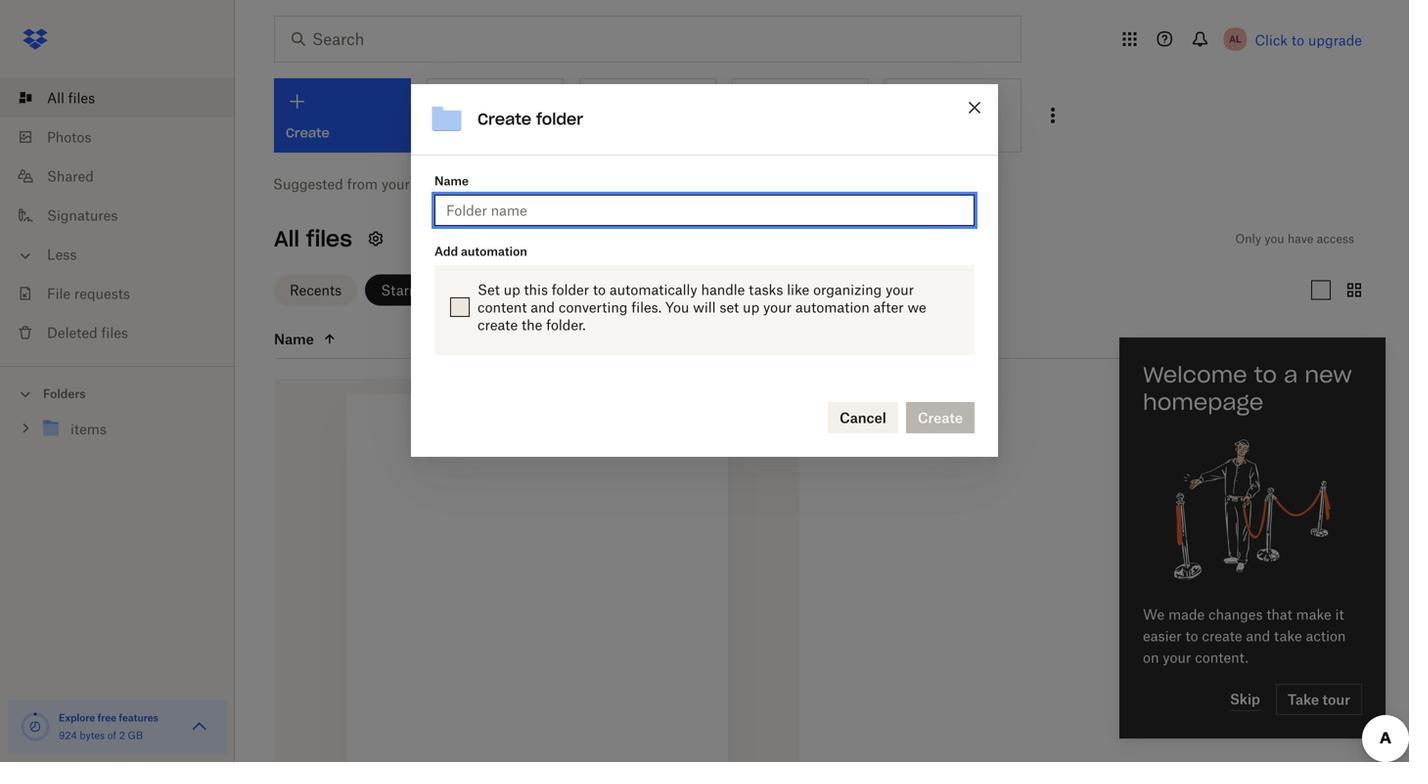 Task type: describe. For each thing, give the bounding box(es) containing it.
we
[[908, 299, 927, 316]]

the
[[522, 317, 543, 333]]

from
[[347, 176, 378, 192]]

have
[[1288, 232, 1314, 246]]

explore
[[59, 712, 95, 724]]

name inside button
[[274, 331, 314, 348]]

to inside set up this folder to automatically handle tasks like organizing your content and converting files. you will set up your automation after we create the folder.
[[593, 281, 606, 298]]

file requests
[[47, 285, 130, 302]]

you
[[1265, 232, 1285, 246]]

set
[[478, 281, 500, 298]]

create
[[478, 109, 532, 129]]

only you have access
[[1236, 232, 1355, 246]]

a
[[1285, 361, 1299, 389]]

add
[[435, 244, 458, 259]]

cancel
[[840, 410, 887, 426]]

organizing
[[814, 281, 882, 298]]

files for deleted files link at the top
[[101, 325, 128, 341]]

1 horizontal spatial up
[[743, 299, 760, 316]]

make
[[1297, 607, 1332, 623]]

set
[[720, 299, 739, 316]]

photos
[[47, 129, 92, 145]]

file requests link
[[16, 274, 235, 313]]

2
[[119, 730, 125, 742]]

your down tasks
[[764, 299, 792, 316]]

cancel button
[[828, 402, 899, 434]]

0 vertical spatial folder
[[536, 109, 584, 129]]

and inside set up this folder to automatically handle tasks like organizing your content and converting files. you will set up your automation after we create the folder.
[[531, 299, 555, 316]]

files.
[[632, 299, 662, 316]]

to inside welcome to a new homepage
[[1255, 361, 1278, 389]]

1 horizontal spatial all
[[274, 225, 300, 253]]

new
[[1305, 361, 1353, 389]]

all files inside all files "link"
[[47, 90, 95, 106]]

click to upgrade
[[1256, 32, 1363, 48]]

converting
[[559, 299, 628, 316]]

handle
[[701, 281, 745, 298]]

changes
[[1209, 607, 1263, 623]]

less
[[47, 246, 77, 263]]

tasks
[[749, 281, 784, 298]]

folders button
[[0, 379, 235, 408]]

that
[[1267, 607, 1293, 623]]

shared link
[[16, 157, 235, 196]]

welcome to a new homepage
[[1143, 361, 1353, 416]]

photos link
[[16, 117, 235, 157]]

recents button
[[274, 275, 358, 306]]

to inside we made changes that make it easier to create and take action on your content.
[[1186, 628, 1199, 645]]

name inside create folder dialog
[[435, 174, 469, 188]]

automatically
[[610, 281, 698, 298]]

deleted files link
[[16, 313, 235, 352]]

click to upgrade link
[[1256, 32, 1363, 48]]

0 vertical spatial automation
[[461, 244, 528, 259]]

folder inside set up this folder to automatically handle tasks like organizing your content and converting files. you will set up your automation after we create the folder.
[[552, 281, 590, 298]]

1 vertical spatial all files
[[274, 225, 352, 253]]

content
[[478, 299, 527, 316]]

requests
[[74, 285, 130, 302]]

less image
[[16, 246, 35, 266]]

all inside "link"
[[47, 90, 64, 106]]



Task type: locate. For each thing, give the bounding box(es) containing it.
0 horizontal spatial name
[[274, 331, 314, 348]]

924
[[59, 730, 77, 742]]

1 horizontal spatial create
[[1203, 628, 1243, 645]]

gb
[[128, 730, 143, 742]]

folder.
[[546, 317, 586, 333]]

content.
[[1196, 650, 1249, 666]]

1 horizontal spatial files
[[101, 325, 128, 341]]

file
[[47, 285, 71, 302]]

0 vertical spatial all
[[47, 90, 64, 106]]

easier
[[1143, 628, 1182, 645]]

homepage
[[1143, 389, 1264, 416]]

files down file requests link
[[101, 325, 128, 341]]

up right set
[[743, 299, 760, 316]]

1 horizontal spatial name
[[435, 174, 469, 188]]

to up converting
[[593, 281, 606, 298]]

access
[[1317, 232, 1355, 246]]

1 horizontal spatial all files
[[274, 225, 352, 253]]

we
[[1143, 607, 1165, 623]]

dropbox image
[[16, 20, 55, 59]]

files
[[68, 90, 95, 106], [306, 225, 352, 253], [101, 325, 128, 341]]

all files up the "recents"
[[274, 225, 352, 253]]

and inside we made changes that make it easier to create and take action on your content.
[[1247, 628, 1271, 645]]

1 horizontal spatial and
[[1247, 628, 1271, 645]]

and
[[531, 299, 555, 316], [1247, 628, 1271, 645]]

explore free features 924 bytes of 2 gb
[[59, 712, 158, 742]]

name down the "recents"
[[274, 331, 314, 348]]

this
[[524, 281, 548, 298]]

you
[[666, 299, 690, 316]]

2 vertical spatial files
[[101, 325, 128, 341]]

create down content
[[478, 317, 518, 333]]

1 horizontal spatial automation
[[796, 299, 870, 316]]

folder up converting
[[552, 281, 590, 298]]

1 vertical spatial up
[[743, 299, 760, 316]]

take
[[1275, 628, 1303, 645]]

to left a
[[1255, 361, 1278, 389]]

0 horizontal spatial files
[[68, 90, 95, 106]]

list
[[0, 67, 235, 366]]

name button
[[274, 327, 439, 351]]

1 vertical spatial files
[[306, 225, 352, 253]]

1 vertical spatial and
[[1247, 628, 1271, 645]]

0 horizontal spatial automation
[[461, 244, 528, 259]]

automation
[[461, 244, 528, 259], [796, 299, 870, 316]]

bytes
[[80, 730, 105, 742]]

your right on
[[1163, 650, 1192, 666]]

create inside set up this folder to automatically handle tasks like organizing your content and converting files. you will set up your automation after we create the folder.
[[478, 317, 518, 333]]

action
[[1307, 628, 1347, 645]]

0 horizontal spatial up
[[504, 281, 521, 298]]

0 horizontal spatial all files
[[47, 90, 95, 106]]

activity
[[414, 176, 461, 192]]

file, resume.pdf row
[[275, 379, 800, 763]]

all
[[47, 90, 64, 106], [274, 225, 300, 253]]

to down made
[[1186, 628, 1199, 645]]

all files
[[47, 90, 95, 106], [274, 225, 352, 253]]

Name text field
[[446, 200, 963, 221]]

your inside we made changes that make it easier to create and take action on your content.
[[1163, 650, 1192, 666]]

1 vertical spatial folder
[[552, 281, 590, 298]]

and left the "take" at bottom
[[1247, 628, 1271, 645]]

1 vertical spatial create
[[1203, 628, 1243, 645]]

made
[[1169, 607, 1205, 623]]

automation up set
[[461, 244, 528, 259]]

folder
[[536, 109, 584, 129], [552, 281, 590, 298]]

name
[[435, 174, 469, 188], [274, 331, 314, 348]]

0 vertical spatial up
[[504, 281, 521, 298]]

like
[[787, 281, 810, 298]]

0 horizontal spatial and
[[531, 299, 555, 316]]

create folder
[[478, 109, 584, 129]]

0 vertical spatial name
[[435, 174, 469, 188]]

all files link
[[16, 78, 235, 117]]

on
[[1143, 650, 1160, 666]]

folders
[[43, 387, 86, 401]]

0 horizontal spatial create
[[478, 317, 518, 333]]

files up photos
[[68, 90, 95, 106]]

quota usage element
[[20, 712, 51, 743]]

files inside "link"
[[68, 90, 95, 106]]

1 vertical spatial automation
[[796, 299, 870, 316]]

all up photos
[[47, 90, 64, 106]]

create folder dialog
[[411, 84, 999, 457]]

starred button
[[365, 275, 446, 306]]

create inside we made changes that make it easier to create and take action on your content.
[[1203, 628, 1243, 645]]

deleted files
[[47, 325, 128, 341]]

automation inside set up this folder to automatically handle tasks like organizing your content and converting files. you will set up your automation after we create the folder.
[[796, 299, 870, 316]]

up
[[504, 281, 521, 298], [743, 299, 760, 316]]

suggested
[[273, 176, 343, 192]]

suggested from your activity
[[273, 176, 461, 192]]

up up content
[[504, 281, 521, 298]]

shared
[[47, 168, 94, 185]]

deleted
[[47, 325, 98, 341]]

0 vertical spatial files
[[68, 90, 95, 106]]

only
[[1236, 232, 1262, 246]]

signatures link
[[16, 196, 235, 235]]

0 horizontal spatial all
[[47, 90, 64, 106]]

free
[[98, 712, 116, 724]]

all files up photos
[[47, 90, 95, 106]]

your up after
[[886, 281, 915, 298]]

add automation
[[435, 244, 528, 259]]

0 vertical spatial and
[[531, 299, 555, 316]]

starred
[[381, 282, 430, 299]]

all down suggested
[[274, 225, 300, 253]]

to right "click"
[[1292, 32, 1305, 48]]

and down the this at the top left of the page
[[531, 299, 555, 316]]

folder right create
[[536, 109, 584, 129]]

your right from
[[382, 176, 410, 192]]

1 vertical spatial all
[[274, 225, 300, 253]]

2 horizontal spatial files
[[306, 225, 352, 253]]

1 vertical spatial name
[[274, 331, 314, 348]]

will
[[693, 299, 716, 316]]

files up the "recents"
[[306, 225, 352, 253]]

0 vertical spatial all files
[[47, 90, 95, 106]]

it
[[1336, 607, 1345, 623]]

features
[[119, 712, 158, 724]]

recents
[[290, 282, 342, 299]]

upgrade
[[1309, 32, 1363, 48]]

after
[[874, 299, 904, 316]]

we made changes that make it easier to create and take action on your content.
[[1143, 607, 1347, 666]]

create
[[478, 317, 518, 333], [1203, 628, 1243, 645]]

all files list item
[[0, 78, 235, 117]]

create up "content."
[[1203, 628, 1243, 645]]

click
[[1256, 32, 1288, 48]]

name up add
[[435, 174, 469, 188]]

to
[[1292, 32, 1305, 48], [593, 281, 606, 298], [1255, 361, 1278, 389], [1186, 628, 1199, 645]]

automation down "organizing"
[[796, 299, 870, 316]]

list containing all files
[[0, 67, 235, 366]]

set up this folder to automatically handle tasks like organizing your content and converting files. you will set up your automation after we create the folder.
[[478, 281, 927, 333]]

welcome
[[1143, 361, 1248, 389]]

0 vertical spatial create
[[478, 317, 518, 333]]

dialog image. image
[[1175, 432, 1331, 588]]

files for all files "link"
[[68, 90, 95, 106]]

of
[[107, 730, 116, 742]]

signatures
[[47, 207, 118, 224]]

your
[[382, 176, 410, 192], [886, 281, 915, 298], [764, 299, 792, 316], [1163, 650, 1192, 666]]



Task type: vqa. For each thing, say whether or not it's contained in the screenshot.
made
yes



